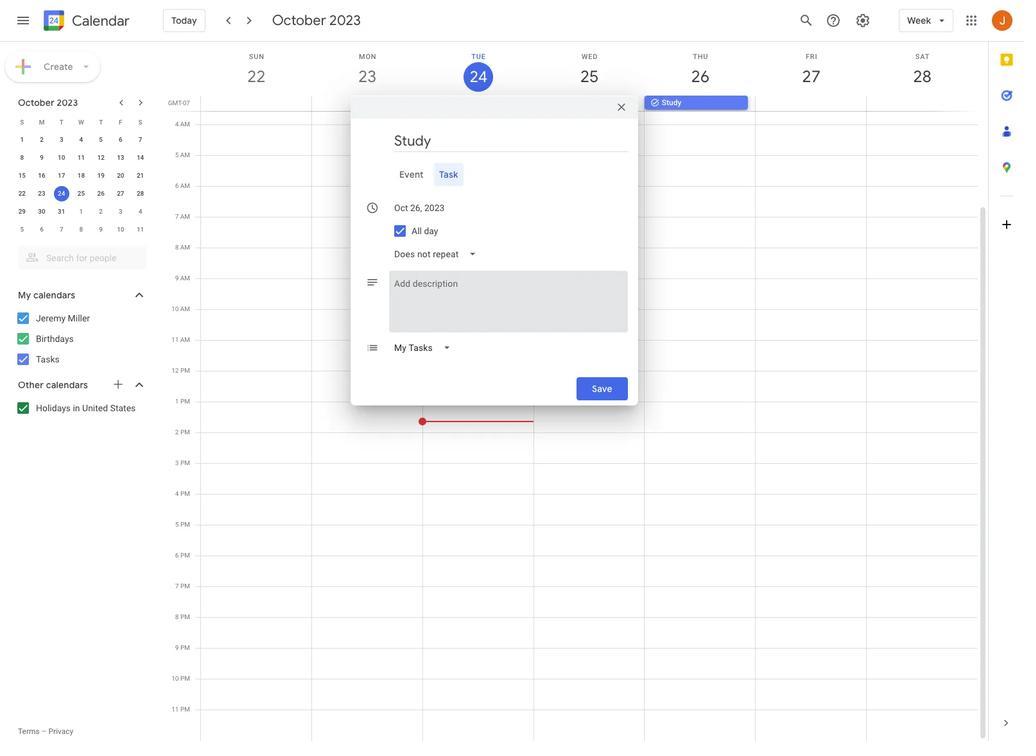 Task type: locate. For each thing, give the bounding box(es) containing it.
1 down 25 element
[[79, 208, 83, 215]]

row group
[[12, 131, 150, 239]]

october 2023 up m on the left of the page
[[18, 97, 78, 109]]

mon
[[359, 53, 377, 61]]

am for 7 am
[[180, 213, 190, 220]]

pm
[[180, 367, 190, 374], [180, 398, 190, 405], [180, 429, 190, 436], [180, 460, 190, 467], [180, 491, 190, 498], [180, 521, 190, 528], [180, 552, 190, 559], [180, 583, 190, 590], [180, 614, 190, 621], [180, 645, 190, 652], [180, 675, 190, 683], [180, 706, 190, 713]]

1 vertical spatial 2
[[99, 208, 103, 215]]

tue
[[471, 53, 486, 61]]

2 down the 1 pm
[[175, 429, 179, 436]]

9 for 9 pm
[[175, 645, 179, 652]]

10
[[58, 154, 65, 161], [117, 226, 124, 233], [171, 306, 179, 313], [172, 675, 179, 683]]

am down 7 am
[[180, 244, 190, 251]]

calendars
[[33, 290, 75, 301], [46, 379, 88, 391]]

8 am from the top
[[180, 336, 190, 344]]

7 down 6 pm
[[175, 583, 179, 590]]

12 inside october 2023 grid
[[97, 154, 105, 161]]

23 down mon
[[357, 66, 376, 87]]

tasks
[[36, 354, 60, 365]]

22
[[246, 66, 265, 87], [18, 190, 26, 197]]

1 vertical spatial 1
[[79, 208, 83, 215]]

0 vertical spatial october
[[272, 12, 326, 30]]

1 vertical spatial 25
[[78, 190, 85, 197]]

28 down the sat
[[912, 66, 931, 87]]

4 pm
[[175, 491, 190, 498]]

0 horizontal spatial 28
[[137, 190, 144, 197]]

w
[[78, 118, 84, 126]]

0 vertical spatial 24
[[469, 67, 486, 87]]

25 down wed
[[579, 66, 598, 87]]

t
[[60, 118, 63, 126], [99, 118, 103, 126]]

0 horizontal spatial tab list
[[361, 163, 628, 186]]

28
[[912, 66, 931, 87], [137, 190, 144, 197]]

my calendars list
[[3, 308, 159, 370]]

2 for november 2 element
[[99, 208, 103, 215]]

pm up the 1 pm
[[180, 367, 190, 374]]

am down 5 am
[[180, 182, 190, 189]]

23
[[357, 66, 376, 87], [38, 190, 45, 197]]

26 inside "row"
[[97, 190, 105, 197]]

10 pm from the top
[[180, 645, 190, 652]]

s
[[20, 118, 24, 126], [138, 118, 142, 126]]

0 horizontal spatial 23
[[38, 190, 45, 197]]

1 vertical spatial october
[[18, 97, 55, 109]]

settings menu image
[[855, 13, 871, 28]]

1 horizontal spatial 12
[[172, 367, 179, 374]]

1 horizontal spatial 26
[[690, 66, 709, 87]]

2 horizontal spatial 2
[[175, 429, 179, 436]]

0 horizontal spatial 2
[[40, 136, 44, 143]]

10 am
[[171, 306, 190, 313]]

6 down 5 am
[[175, 182, 179, 189]]

11 down the 10 pm
[[172, 706, 179, 713]]

1 horizontal spatial t
[[99, 118, 103, 126]]

0 horizontal spatial october 2023
[[18, 97, 78, 109]]

4 am from the top
[[180, 213, 190, 220]]

5 down 29 element
[[20, 226, 24, 233]]

28 down 21 "element"
[[137, 190, 144, 197]]

pm down 5 pm
[[180, 552, 190, 559]]

pm up 9 pm
[[180, 614, 190, 621]]

event button
[[394, 163, 429, 186]]

pm down the 10 pm
[[180, 706, 190, 713]]

grid
[[164, 1, 988, 742]]

november 8 element
[[73, 222, 89, 238]]

my
[[18, 290, 31, 301]]

14
[[137, 154, 144, 161]]

am for 6 am
[[180, 182, 190, 189]]

2 vertical spatial 1
[[175, 398, 179, 405]]

november 7 element
[[54, 222, 69, 238]]

2 down m on the left of the page
[[40, 136, 44, 143]]

states
[[110, 403, 136, 414]]

0 vertical spatial calendars
[[33, 290, 75, 301]]

1
[[20, 136, 24, 143], [79, 208, 83, 215], [175, 398, 179, 405]]

9 inside "element"
[[99, 226, 103, 233]]

None field
[[389, 243, 487, 266], [389, 336, 461, 360], [389, 243, 487, 266], [389, 336, 461, 360]]

am for 4 am
[[180, 121, 190, 128]]

1 horizontal spatial s
[[138, 118, 142, 126]]

pm up 5 pm
[[180, 491, 190, 498]]

row group containing 1
[[12, 131, 150, 239]]

10 down november 3 element
[[117, 226, 124, 233]]

row containing 29
[[12, 203, 150, 221]]

0 horizontal spatial 26
[[97, 190, 105, 197]]

3 pm from the top
[[180, 429, 190, 436]]

october 2023 up mon
[[272, 12, 361, 30]]

8 down 7 am
[[175, 244, 179, 251]]

0 horizontal spatial 12
[[97, 154, 105, 161]]

27
[[801, 66, 820, 87], [117, 190, 124, 197]]

1 vertical spatial 12
[[172, 367, 179, 374]]

november 6 element
[[34, 222, 49, 238]]

sun 22
[[246, 53, 265, 87]]

5 am from the top
[[180, 244, 190, 251]]

7 am from the top
[[180, 306, 190, 313]]

19
[[97, 172, 105, 179]]

0 horizontal spatial 27
[[117, 190, 124, 197]]

pm down 8 pm
[[180, 645, 190, 652]]

9 pm from the top
[[180, 614, 190, 621]]

gmt-
[[168, 100, 183, 107]]

1 vertical spatial 27
[[117, 190, 124, 197]]

mon 23
[[357, 53, 377, 87]]

calendar element
[[41, 8, 130, 36]]

24 link
[[464, 62, 493, 92]]

0 horizontal spatial s
[[20, 118, 24, 126]]

7 up 8 am
[[175, 213, 179, 220]]

11 pm from the top
[[180, 675, 190, 683]]

0 vertical spatial 28
[[912, 66, 931, 87]]

23 down 16 element
[[38, 190, 45, 197]]

9 am
[[175, 275, 190, 282]]

5 inside "november 5" element
[[20, 226, 24, 233]]

15 element
[[14, 168, 30, 184]]

pm up 3 pm
[[180, 429, 190, 436]]

6 am from the top
[[180, 275, 190, 282]]

1 pm from the top
[[180, 367, 190, 374]]

11 element
[[73, 150, 89, 166]]

today
[[171, 15, 197, 26]]

cell
[[201, 1, 312, 742], [312, 1, 423, 742], [419, 1, 534, 742], [534, 1, 645, 742], [645, 1, 756, 742], [756, 1, 867, 742], [867, 1, 978, 742], [201, 96, 312, 111], [312, 96, 423, 111], [423, 96, 534, 111], [534, 96, 645, 111], [755, 96, 866, 111], [866, 96, 977, 111]]

1 horizontal spatial 3
[[119, 208, 122, 215]]

privacy link
[[48, 727, 73, 736]]

None search field
[[0, 241, 159, 270]]

0 horizontal spatial 1
[[20, 136, 24, 143]]

calendars up in
[[46, 379, 88, 391]]

28 link
[[908, 62, 937, 92]]

10 for 10 am
[[171, 306, 179, 313]]

27 inside october 2023 grid
[[117, 190, 124, 197]]

1 horizontal spatial 1
[[79, 208, 83, 215]]

1 down 12 pm
[[175, 398, 179, 405]]

23 link
[[353, 62, 382, 92]]

1 horizontal spatial 2023
[[329, 12, 361, 30]]

11 down 10 am
[[171, 336, 179, 344]]

2 horizontal spatial 1
[[175, 398, 179, 405]]

0 vertical spatial 2023
[[329, 12, 361, 30]]

november 1 element
[[73, 204, 89, 220]]

pm for 10 pm
[[180, 675, 190, 683]]

2
[[40, 136, 44, 143], [99, 208, 103, 215], [175, 429, 179, 436]]

8 down november 1 element
[[79, 226, 83, 233]]

4 for 4 pm
[[175, 491, 179, 498]]

jeremy
[[36, 313, 66, 324]]

holidays
[[36, 403, 71, 414]]

17
[[58, 172, 65, 179]]

0 horizontal spatial 3
[[60, 136, 63, 143]]

0 vertical spatial october 2023
[[272, 12, 361, 30]]

6 pm from the top
[[180, 521, 190, 528]]

1 horizontal spatial 2
[[99, 208, 103, 215]]

10 up 11 pm
[[172, 675, 179, 683]]

8 down 7 pm
[[175, 614, 179, 621]]

11
[[78, 154, 85, 161], [137, 226, 144, 233], [171, 336, 179, 344], [172, 706, 179, 713]]

28 inside october 2023 grid
[[137, 190, 144, 197]]

6 down 30 element
[[40, 226, 44, 233]]

0 horizontal spatial t
[[60, 118, 63, 126]]

4 down gmt-
[[175, 121, 179, 128]]

0 horizontal spatial october
[[18, 97, 55, 109]]

9 up 10 am
[[175, 275, 179, 282]]

4 for november 4 element at the left top
[[139, 208, 142, 215]]

4 pm from the top
[[180, 460, 190, 467]]

0 vertical spatial 27
[[801, 66, 820, 87]]

pm down 9 pm
[[180, 675, 190, 683]]

Add description text field
[[389, 276, 628, 322]]

am for 10 am
[[180, 306, 190, 313]]

1 vertical spatial calendars
[[46, 379, 88, 391]]

create
[[44, 61, 73, 73]]

1 horizontal spatial 28
[[912, 66, 931, 87]]

all
[[412, 226, 422, 236]]

1 vertical spatial 3
[[119, 208, 122, 215]]

november 9 element
[[93, 222, 109, 238]]

row containing 8
[[12, 149, 150, 167]]

7 for november 7 element
[[60, 226, 63, 233]]

1 horizontal spatial tab list
[[989, 42, 1024, 706]]

12 up 19
[[97, 154, 105, 161]]

1 vertical spatial 22
[[18, 190, 26, 197]]

2 for 2 pm
[[175, 429, 179, 436]]

0 vertical spatial 12
[[97, 154, 105, 161]]

1 vertical spatial 28
[[137, 190, 144, 197]]

6 pm
[[175, 552, 190, 559]]

1 horizontal spatial 22
[[246, 66, 265, 87]]

0 horizontal spatial 24
[[58, 190, 65, 197]]

7 down 31 element at top left
[[60, 226, 63, 233]]

m
[[39, 118, 45, 126]]

10 up "11 am"
[[171, 306, 179, 313]]

november 11 element
[[133, 222, 148, 238]]

day
[[424, 226, 438, 236]]

18 element
[[73, 168, 89, 184]]

3 up 4 pm
[[175, 460, 179, 467]]

1 vertical spatial october 2023
[[18, 97, 78, 109]]

2 s from the left
[[138, 118, 142, 126]]

1 vertical spatial 26
[[97, 190, 105, 197]]

Search for people text field
[[26, 247, 139, 270]]

22 link
[[242, 62, 271, 92]]

7
[[139, 136, 142, 143], [175, 213, 179, 220], [60, 226, 63, 233], [175, 583, 179, 590]]

october
[[272, 12, 326, 30], [18, 97, 55, 109]]

calendars inside dropdown button
[[33, 290, 75, 301]]

1 inside november 1 element
[[79, 208, 83, 215]]

am up 12 pm
[[180, 336, 190, 344]]

am down 8 am
[[180, 275, 190, 282]]

1 pm
[[175, 398, 190, 405]]

5 pm from the top
[[180, 491, 190, 498]]

4 am
[[175, 121, 190, 128]]

other calendars
[[18, 379, 88, 391]]

22 down sun
[[246, 66, 265, 87]]

10 up 17
[[58, 154, 65, 161]]

2023 up mon
[[329, 12, 361, 30]]

11 down november 4 element at the left top
[[137, 226, 144, 233]]

week
[[907, 15, 931, 26]]

4 up 5 pm
[[175, 491, 179, 498]]

3 am from the top
[[180, 182, 190, 189]]

1 up 15
[[20, 136, 24, 143]]

25 down '18' element
[[78, 190, 85, 197]]

study row
[[195, 96, 988, 111]]

20
[[117, 172, 124, 179]]

1 horizontal spatial october 2023
[[272, 12, 361, 30]]

26 element
[[93, 186, 109, 202]]

12
[[97, 154, 105, 161], [172, 367, 179, 374]]

in
[[73, 403, 80, 414]]

23 inside mon 23
[[357, 66, 376, 87]]

0 vertical spatial 26
[[690, 66, 709, 87]]

am for 9 am
[[180, 275, 190, 282]]

0 horizontal spatial 22
[[18, 190, 26, 197]]

8
[[20, 154, 24, 161], [79, 226, 83, 233], [175, 244, 179, 251], [175, 614, 179, 621]]

am down 07
[[180, 121, 190, 128]]

pm up 6 pm
[[180, 521, 190, 528]]

22 down 15 element
[[18, 190, 26, 197]]

4
[[175, 121, 179, 128], [79, 136, 83, 143], [139, 208, 142, 215], [175, 491, 179, 498]]

1 am from the top
[[180, 121, 190, 128]]

s left m on the left of the page
[[20, 118, 24, 126]]

0 vertical spatial 2
[[40, 136, 44, 143]]

2 am from the top
[[180, 152, 190, 159]]

november 10 element
[[113, 222, 128, 238]]

27 down fri
[[801, 66, 820, 87]]

create button
[[5, 51, 100, 82]]

7 up 14
[[139, 136, 142, 143]]

23 inside 23 element
[[38, 190, 45, 197]]

thu 26
[[690, 53, 709, 87]]

5 up 6 pm
[[175, 521, 179, 528]]

25
[[579, 66, 598, 87], [78, 190, 85, 197]]

12 for 12
[[97, 154, 105, 161]]

pm up 4 pm
[[180, 460, 190, 467]]

1 inside grid
[[175, 398, 179, 405]]

1 t from the left
[[60, 118, 63, 126]]

12 pm from the top
[[180, 706, 190, 713]]

30 element
[[34, 204, 49, 220]]

2 down 26 element
[[99, 208, 103, 215]]

1 vertical spatial 24
[[58, 190, 65, 197]]

15
[[18, 172, 26, 179]]

4 down 28 element
[[139, 208, 142, 215]]

am
[[180, 121, 190, 128], [180, 152, 190, 159], [180, 182, 190, 189], [180, 213, 190, 220], [180, 244, 190, 251], [180, 275, 190, 282], [180, 306, 190, 313], [180, 336, 190, 344]]

3 up 10 element
[[60, 136, 63, 143]]

12 element
[[93, 150, 109, 166]]

9 down november 2 element
[[99, 226, 103, 233]]

26 down thu
[[690, 66, 709, 87]]

1 horizontal spatial 23
[[357, 66, 376, 87]]

am up 8 am
[[180, 213, 190, 220]]

1 horizontal spatial 25
[[579, 66, 598, 87]]

1 horizontal spatial october
[[272, 12, 326, 30]]

16 element
[[34, 168, 49, 184]]

row containing s
[[12, 113, 150, 131]]

t left f
[[99, 118, 103, 126]]

2 vertical spatial 2
[[175, 429, 179, 436]]

grid containing 22
[[164, 1, 988, 742]]

11 up 18 on the left of the page
[[78, 154, 85, 161]]

am up 6 am
[[180, 152, 190, 159]]

6 down 5 pm
[[175, 552, 179, 559]]

11 for november 11 element on the left of page
[[137, 226, 144, 233]]

tab list
[[989, 42, 1024, 706], [361, 163, 628, 186]]

4 down the w
[[79, 136, 83, 143]]

10 element
[[54, 150, 69, 166]]

0 vertical spatial 25
[[579, 66, 598, 87]]

pm for 3 pm
[[180, 460, 190, 467]]

2 t from the left
[[99, 118, 103, 126]]

9 up the 10 pm
[[175, 645, 179, 652]]

24
[[469, 67, 486, 87], [58, 190, 65, 197]]

other
[[18, 379, 44, 391]]

3 down 27 element
[[119, 208, 122, 215]]

7 pm from the top
[[180, 552, 190, 559]]

0 vertical spatial 3
[[60, 136, 63, 143]]

calendars inside dropdown button
[[46, 379, 88, 391]]

Add title text field
[[394, 132, 628, 151]]

0 vertical spatial 22
[[246, 66, 265, 87]]

26 down the 19 element
[[97, 190, 105, 197]]

1 vertical spatial 23
[[38, 190, 45, 197]]

26
[[690, 66, 709, 87], [97, 190, 105, 197]]

2023
[[329, 12, 361, 30], [57, 97, 78, 109]]

2 pm from the top
[[180, 398, 190, 405]]

s right f
[[138, 118, 142, 126]]

calendars up jeremy
[[33, 290, 75, 301]]

12 down "11 am"
[[172, 367, 179, 374]]

pm for 6 pm
[[180, 552, 190, 559]]

2 horizontal spatial 3
[[175, 460, 179, 467]]

0 vertical spatial 23
[[357, 66, 376, 87]]

6 for november 6 element
[[40, 226, 44, 233]]

t left the w
[[60, 118, 63, 126]]

25 inside october 2023 grid
[[78, 190, 85, 197]]

8 pm from the top
[[180, 583, 190, 590]]

pm up 2 pm
[[180, 398, 190, 405]]

–
[[42, 727, 47, 736]]

november 3 element
[[113, 204, 128, 220]]

row
[[195, 1, 978, 742], [12, 113, 150, 131], [12, 131, 150, 149], [12, 149, 150, 167], [12, 167, 150, 185], [12, 185, 150, 203], [12, 203, 150, 221], [12, 221, 150, 239]]

0 horizontal spatial 25
[[78, 190, 85, 197]]

27 element
[[113, 186, 128, 202]]

pm for 12 pm
[[180, 367, 190, 374]]

23 element
[[34, 186, 49, 202]]

1 vertical spatial 2023
[[57, 97, 78, 109]]

27 down 20 element
[[117, 190, 124, 197]]

5 up 6 am
[[175, 152, 179, 159]]

16
[[38, 172, 45, 179]]

24 down 17 element
[[58, 190, 65, 197]]

pm down 6 pm
[[180, 583, 190, 590]]

24 down the tue
[[469, 67, 486, 87]]

2023 down the "create"
[[57, 97, 78, 109]]

task
[[439, 169, 458, 180]]

2 vertical spatial 3
[[175, 460, 179, 467]]

am down 9 am
[[180, 306, 190, 313]]



Task type: vqa. For each thing, say whether or not it's contained in the screenshot.


Task type: describe. For each thing, give the bounding box(es) containing it.
21
[[137, 172, 144, 179]]

26 link
[[686, 62, 715, 92]]

1 s from the left
[[20, 118, 24, 126]]

07
[[183, 100, 190, 107]]

fri
[[806, 53, 818, 61]]

12 for 12 pm
[[172, 367, 179, 374]]

row containing 5
[[12, 221, 150, 239]]

7 am
[[175, 213, 190, 220]]

fri 27
[[801, 53, 820, 87]]

30
[[38, 208, 45, 215]]

10 pm
[[172, 675, 190, 683]]

11 for the 11 element on the top left
[[78, 154, 85, 161]]

14 element
[[133, 150, 148, 166]]

29
[[18, 208, 26, 215]]

7 pm
[[175, 583, 190, 590]]

8 up 15
[[20, 154, 24, 161]]

8 for 8 pm
[[175, 614, 179, 621]]

5 for "november 5" element
[[20, 226, 24, 233]]

7 for 7 am
[[175, 213, 179, 220]]

6 am
[[175, 182, 190, 189]]

8 for 8 am
[[175, 244, 179, 251]]

7 for 7 pm
[[175, 583, 179, 590]]

gmt-07
[[168, 100, 190, 107]]

calendar
[[72, 12, 130, 30]]

wed 25
[[579, 53, 598, 87]]

25 element
[[73, 186, 89, 202]]

event
[[399, 169, 424, 180]]

11 for 11 pm
[[172, 706, 179, 713]]

31
[[58, 208, 65, 215]]

row containing 22
[[12, 185, 150, 203]]

0 horizontal spatial 2023
[[57, 97, 78, 109]]

my calendars button
[[3, 285, 159, 306]]

11 am
[[171, 336, 190, 344]]

row containing 15
[[12, 167, 150, 185]]

6 for 6 pm
[[175, 552, 179, 559]]

calendars for other calendars
[[46, 379, 88, 391]]

13 element
[[113, 150, 128, 166]]

add other calendars image
[[112, 378, 125, 391]]

31 element
[[54, 204, 69, 220]]

study button
[[645, 96, 748, 110]]

6 for 6 am
[[175, 182, 179, 189]]

other calendars button
[[3, 375, 159, 396]]

main drawer image
[[15, 13, 31, 28]]

study
[[662, 98, 681, 107]]

1 horizontal spatial 24
[[469, 67, 486, 87]]

f
[[119, 118, 122, 126]]

birthdays
[[36, 334, 74, 344]]

25 link
[[575, 62, 604, 92]]

4 for 4 am
[[175, 121, 179, 128]]

calendars for my calendars
[[33, 290, 75, 301]]

pm for 7 pm
[[180, 583, 190, 590]]

november 5 element
[[14, 222, 30, 238]]

18
[[78, 172, 85, 179]]

my calendars
[[18, 290, 75, 301]]

3 for november 3 element
[[119, 208, 122, 215]]

24 inside 'element'
[[58, 190, 65, 197]]

1 horizontal spatial 27
[[801, 66, 820, 87]]

6 down f
[[119, 136, 122, 143]]

10 for 10 pm
[[172, 675, 179, 683]]

1 for november 1 element
[[79, 208, 83, 215]]

calendar heading
[[69, 12, 130, 30]]

5 pm
[[175, 521, 190, 528]]

pm for 4 pm
[[180, 491, 190, 498]]

22 element
[[14, 186, 30, 202]]

17 element
[[54, 168, 69, 184]]

sun
[[249, 53, 264, 61]]

am for 8 am
[[180, 244, 190, 251]]

10 for november 10 element
[[117, 226, 124, 233]]

9 up 16
[[40, 154, 44, 161]]

task button
[[434, 163, 463, 186]]

29 element
[[14, 204, 30, 220]]

24 cell
[[52, 185, 71, 203]]

today button
[[163, 5, 205, 36]]

pm for 9 pm
[[180, 645, 190, 652]]

9 for november 9 "element"
[[99, 226, 103, 233]]

11 pm
[[172, 706, 190, 713]]

am for 11 am
[[180, 336, 190, 344]]

pm for 1 pm
[[180, 398, 190, 405]]

all day
[[412, 226, 438, 236]]

privacy
[[48, 727, 73, 736]]

5 am
[[175, 152, 190, 159]]

terms
[[18, 727, 40, 736]]

20 element
[[113, 168, 128, 184]]

9 for 9 am
[[175, 275, 179, 282]]

5 for 5 am
[[175, 152, 179, 159]]

sat 28
[[912, 53, 931, 87]]

24, today element
[[54, 186, 69, 202]]

3 pm
[[175, 460, 190, 467]]

2 pm
[[175, 429, 190, 436]]

tab list containing event
[[361, 163, 628, 186]]

thu
[[693, 53, 708, 61]]

3 for 3 pm
[[175, 460, 179, 467]]

8 pm
[[175, 614, 190, 621]]

9 pm
[[175, 645, 190, 652]]

tue 24
[[469, 53, 486, 87]]

0 vertical spatial 1
[[20, 136, 24, 143]]

19 element
[[93, 168, 109, 184]]

8 am
[[175, 244, 190, 251]]

28 element
[[133, 186, 148, 202]]

wed
[[582, 53, 598, 61]]

jeremy miller
[[36, 313, 90, 324]]

25 inside wed 25
[[579, 66, 598, 87]]

22 inside "row"
[[18, 190, 26, 197]]

miller
[[68, 313, 90, 324]]

11 for 11 am
[[171, 336, 179, 344]]

12 pm
[[172, 367, 190, 374]]

27 link
[[797, 62, 826, 92]]

13
[[117, 154, 124, 161]]

sat
[[915, 53, 930, 61]]

terms – privacy
[[18, 727, 73, 736]]

pm for 8 pm
[[180, 614, 190, 621]]

holidays in united states
[[36, 403, 136, 414]]

terms link
[[18, 727, 40, 736]]

november 4 element
[[133, 204, 148, 220]]

october 2023 grid
[[12, 113, 150, 239]]

row containing 1
[[12, 131, 150, 149]]

pm for 11 pm
[[180, 706, 190, 713]]

am for 5 am
[[180, 152, 190, 159]]

5 for 5 pm
[[175, 521, 179, 528]]

pm for 2 pm
[[180, 429, 190, 436]]

pm for 5 pm
[[180, 521, 190, 528]]

10 for 10 element
[[58, 154, 65, 161]]

1 for 1 pm
[[175, 398, 179, 405]]

november 2 element
[[93, 204, 109, 220]]

8 for november 8 element in the top left of the page
[[79, 226, 83, 233]]

5 up "12" element
[[99, 136, 103, 143]]

Start date text field
[[394, 200, 445, 216]]

21 element
[[133, 168, 148, 184]]

united
[[82, 403, 108, 414]]

week button
[[899, 5, 954, 36]]



